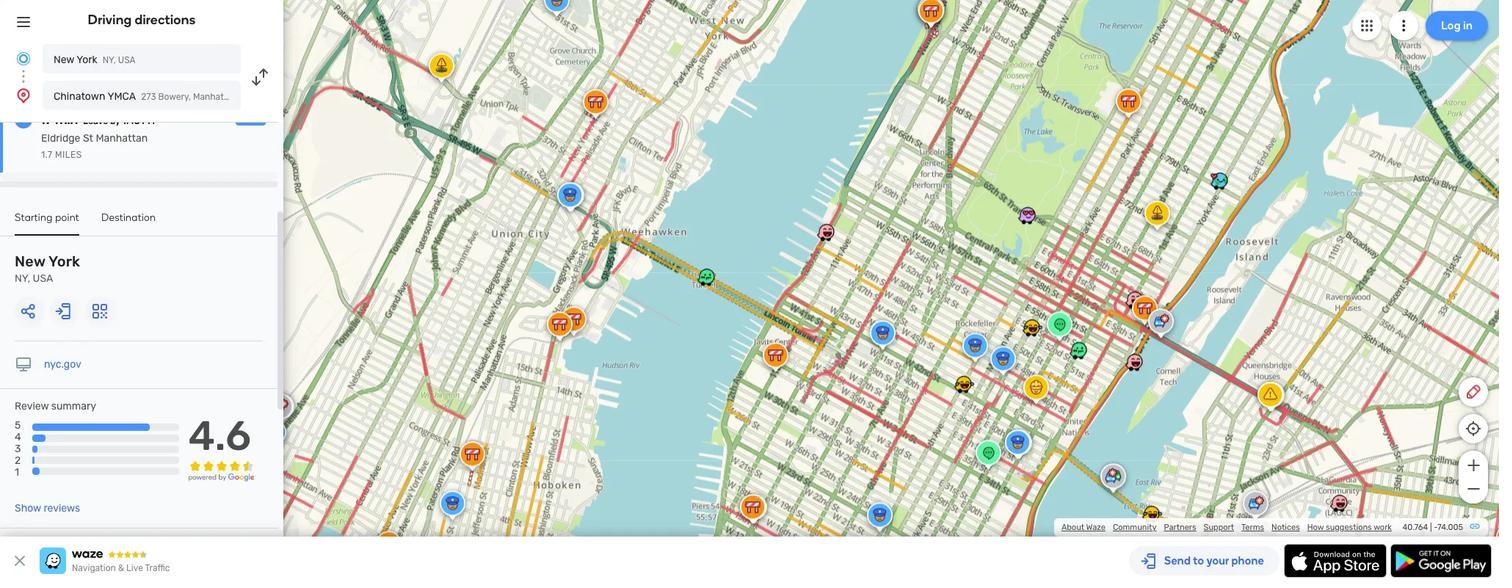 Task type: vqa. For each thing, say whether or not it's contained in the screenshot.
the top USA
yes



Task type: describe. For each thing, give the bounding box(es) containing it.
0 horizontal spatial new
[[15, 253, 45, 270]]

4
[[15, 431, 21, 444]]

&
[[118, 563, 124, 574]]

waze
[[1087, 523, 1106, 533]]

reviews
[[44, 502, 80, 515]]

suggestions
[[1327, 523, 1373, 533]]

review summary
[[15, 400, 96, 413]]

zoom out image
[[1465, 480, 1483, 498]]

community link
[[1113, 523, 1157, 533]]

show
[[15, 502, 41, 515]]

x image
[[11, 552, 29, 570]]

work
[[1374, 523, 1393, 533]]

terms
[[1242, 523, 1265, 533]]

support link
[[1204, 523, 1235, 533]]

about waze community partners support terms notices how suggestions work
[[1062, 523, 1393, 533]]

driving
[[88, 12, 132, 28]]

miles
[[55, 150, 82, 160]]

destination
[[101, 212, 156, 224]]

terms link
[[1242, 523, 1265, 533]]

notices
[[1272, 523, 1301, 533]]

partners link
[[1165, 523, 1197, 533]]

40.764
[[1403, 523, 1429, 533]]

how suggestions work link
[[1308, 523, 1393, 533]]

by
[[110, 116, 120, 126]]

2
[[15, 455, 21, 467]]

nyc.gov link
[[44, 358, 81, 371]]

eldridge
[[41, 132, 80, 145]]

starting
[[15, 212, 53, 224]]

location image
[[15, 87, 32, 104]]

pencil image
[[1465, 383, 1483, 401]]

chinatown ymca 273 bowery, manhattan, united states
[[54, 90, 298, 103]]

show reviews
[[15, 502, 80, 515]]

notices link
[[1272, 523, 1301, 533]]

york inside new york ny, usa
[[48, 253, 80, 270]]

nyc.gov
[[44, 358, 81, 371]]

united
[[242, 92, 269, 102]]



Task type: locate. For each thing, give the bounding box(es) containing it.
review
[[15, 400, 49, 413]]

5
[[15, 419, 21, 432]]

new down starting point button
[[15, 253, 45, 270]]

new york ny, usa
[[54, 54, 136, 66], [15, 253, 80, 285]]

min
[[55, 112, 78, 128]]

ny,
[[103, 55, 116, 65], [15, 273, 30, 285]]

0 vertical spatial york
[[77, 54, 98, 66]]

5 4 3 2 1
[[15, 419, 21, 479]]

bowery,
[[158, 92, 191, 102]]

current location image
[[15, 50, 32, 68]]

community
[[1113, 523, 1157, 533]]

1 vertical spatial ny,
[[15, 273, 30, 285]]

0 horizontal spatial usa
[[33, 273, 53, 285]]

1 vertical spatial new york ny, usa
[[15, 253, 80, 285]]

1 vertical spatial new
[[15, 253, 45, 270]]

ny, up ymca
[[103, 55, 116, 65]]

st
[[83, 132, 93, 145]]

1 horizontal spatial usa
[[118, 55, 136, 65]]

3
[[15, 443, 21, 456]]

usa
[[118, 55, 136, 65], [33, 273, 53, 285]]

pm
[[142, 116, 155, 126]]

0 vertical spatial ny,
[[103, 55, 116, 65]]

new york ny, usa down starting point button
[[15, 253, 80, 285]]

link image
[[1470, 521, 1482, 533]]

0 vertical spatial new york ny, usa
[[54, 54, 136, 66]]

starting point
[[15, 212, 79, 224]]

starting point button
[[15, 212, 79, 236]]

navigation & live traffic
[[72, 563, 170, 574]]

partners
[[1165, 523, 1197, 533]]

usa up ymca
[[118, 55, 136, 65]]

1 vertical spatial york
[[48, 253, 80, 270]]

york
[[77, 54, 98, 66], [48, 253, 80, 270]]

1.7
[[41, 150, 52, 160]]

york down starting point button
[[48, 253, 80, 270]]

4.6
[[188, 412, 251, 461]]

273
[[141, 92, 156, 102]]

ymca
[[108, 90, 136, 103]]

0 horizontal spatial ny,
[[15, 273, 30, 285]]

summary
[[51, 400, 96, 413]]

|
[[1431, 523, 1433, 533]]

chinatown
[[54, 90, 105, 103]]

ny, down starting point button
[[15, 273, 30, 285]]

40.764 | -74.005
[[1403, 523, 1464, 533]]

1 horizontal spatial new
[[54, 54, 74, 66]]

-
[[1435, 523, 1438, 533]]

usa down starting point button
[[33, 273, 53, 285]]

1 horizontal spatial ny,
[[103, 55, 116, 65]]

0 vertical spatial new
[[54, 54, 74, 66]]

destination button
[[101, 212, 156, 234]]

driving directions
[[88, 12, 196, 28]]

live
[[126, 563, 143, 574]]

states
[[271, 92, 298, 102]]

new york ny, usa up chinatown
[[54, 54, 136, 66]]

navigation
[[72, 563, 116, 574]]

manhattan
[[96, 132, 148, 145]]

support
[[1204, 523, 1235, 533]]

zoom in image
[[1465, 457, 1483, 475]]

0 vertical spatial usa
[[118, 55, 136, 65]]

1 vertical spatial usa
[[33, 273, 53, 285]]

eldridge st manhattan 1.7 miles
[[41, 132, 148, 160]]

manhattan,
[[193, 92, 240, 102]]

17
[[41, 112, 53, 128]]

new
[[54, 54, 74, 66], [15, 253, 45, 270]]

leave
[[83, 116, 108, 126]]

1:43
[[122, 116, 140, 126]]

1
[[15, 467, 19, 479]]

74.005
[[1438, 523, 1464, 533]]

17 min leave by 1:43 pm
[[41, 112, 155, 128]]

about waze link
[[1062, 523, 1106, 533]]

computer image
[[15, 356, 32, 374]]

traffic
[[145, 563, 170, 574]]

about
[[1062, 523, 1085, 533]]

point
[[55, 212, 79, 224]]

directions
[[135, 12, 196, 28]]

new up chinatown
[[54, 54, 74, 66]]

how
[[1308, 523, 1325, 533]]

york up chinatown
[[77, 54, 98, 66]]



